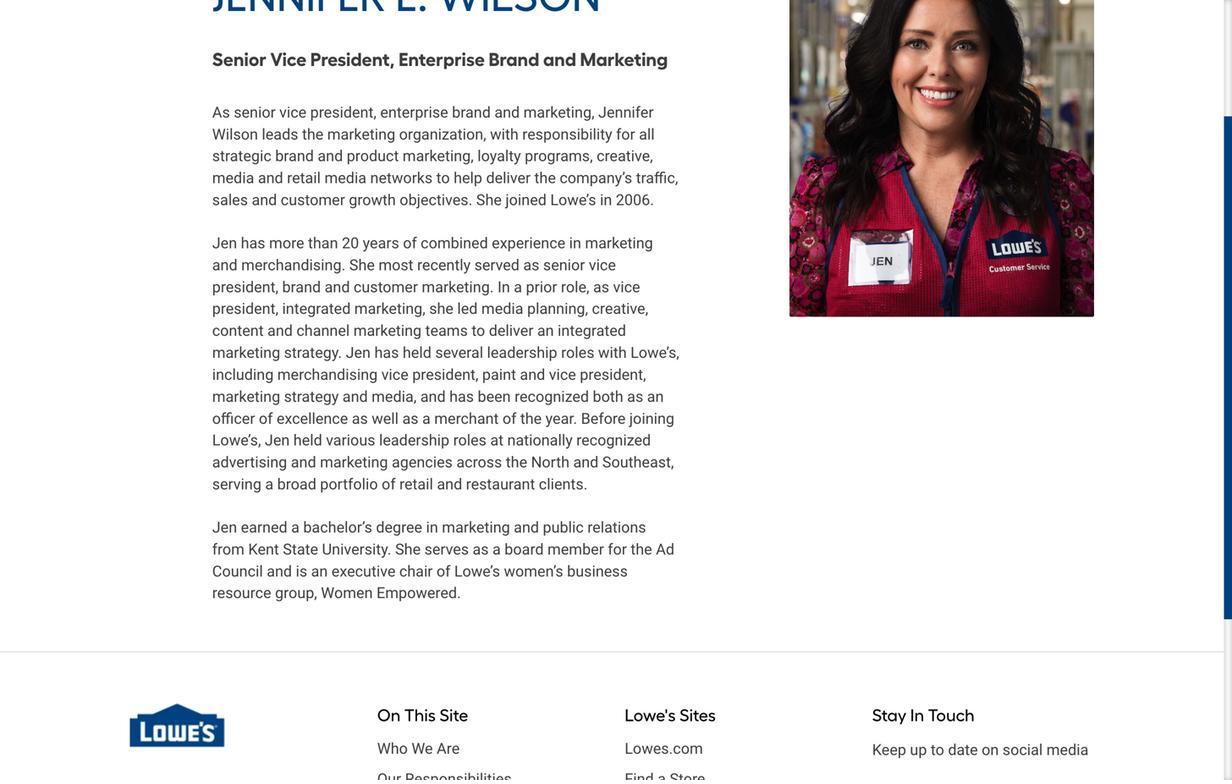 Task type: vqa. For each thing, say whether or not it's contained in the screenshot.
SOUTHEAST,
yes



Task type: describe. For each thing, give the bounding box(es) containing it.
senior inside as senior vice president, enterprise brand and marketing, jennifer wilson leads the marketing organization, with responsibility for all strategic brand and product marketing, loyalty programs, creative, media and retail media networks to help deliver the company's traffic, sales and customer growth objectives. she joined lowe's in 2006.
[[234, 104, 276, 121]]

at
[[491, 432, 504, 450]]

kent
[[248, 541, 279, 559]]

who
[[377, 741, 408, 758]]

chair
[[399, 563, 433, 581]]

empowered.
[[377, 585, 461, 603]]

media right social
[[1047, 742, 1089, 760]]

in inside as senior vice president, enterprise brand and marketing, jennifer wilson leads the marketing organization, with responsibility for all strategic brand and product marketing, loyalty programs, creative, media and retail media networks to help deliver the company's traffic, sales and customer growth objectives. she joined lowe's in 2006.
[[600, 191, 612, 209]]

and down sales
[[212, 256, 238, 274]]

an inside jen earned a bachelor's degree in marketing and public relations from kent state university. she serves as a board member for the ad council and is an executive chair of lowe's women's business resource group, women empowered.
[[311, 563, 328, 581]]

help
[[454, 169, 483, 187]]

and up loyalty
[[495, 104, 520, 121]]

0 horizontal spatial roles
[[453, 432, 487, 450]]

university.
[[322, 541, 392, 559]]

of up most
[[403, 235, 417, 252]]

networks
[[370, 169, 433, 187]]

clients.
[[539, 476, 588, 494]]

and right brand
[[543, 48, 577, 71]]

who we are
[[377, 741, 460, 758]]

marketing up including
[[212, 344, 280, 362]]

1 vertical spatial brand
[[275, 148, 314, 165]]

marketing
[[580, 48, 668, 71]]

lowe's logo image
[[130, 704, 225, 748]]

jen earned a bachelor's degree in marketing and public relations from kent state university. she serves as a board member for the ad council and is an executive chair of lowe's women's business resource group, women empowered.
[[212, 519, 675, 603]]

as right role,
[[594, 278, 610, 296]]

jennifer
[[599, 104, 654, 121]]

and right the media,
[[421, 388, 446, 406]]

1 horizontal spatial lowe's,
[[631, 344, 680, 362]]

1 horizontal spatial leadership
[[487, 344, 558, 362]]

keep up to date on social media
[[873, 742, 1089, 760]]

vice up year.
[[549, 366, 576, 384]]

lowe's inside as senior vice president, enterprise brand and marketing, jennifer wilson leads the marketing organization, with responsibility for all strategic brand and product marketing, loyalty programs, creative, media and retail media networks to help deliver the company's traffic, sales and customer growth objectives. she joined lowe's in 2006.
[[551, 191, 597, 209]]

and right 'paint'
[[520, 366, 546, 384]]

retail inside jen has more than 20 years of combined experience in marketing and merchandising. she most recently served as senior vice president, brand and customer marketing. in a prior role, as vice president, integrated marketing, she led media planning, creative, content and channel marketing teams to deliver an integrated marketing strategy. jen has held several leadership roles with lowe's, including merchandising vice president, paint and vice president, marketing strategy and media, and has been recognized both as an officer of excellence as well as a merchant of the year. before joining lowe's, jen held various leadership roles at nationally recognized advertising and marketing agencies across the north and southeast, serving a broad portfolio of retail and restaurant clients.
[[400, 476, 433, 494]]

0 horizontal spatial integrated
[[282, 300, 351, 318]]

including
[[212, 366, 274, 384]]

keep
[[873, 742, 907, 760]]

various
[[326, 432, 376, 450]]

the right leads
[[302, 126, 324, 143]]

lowes.com link
[[625, 735, 847, 765]]

media,
[[372, 388, 417, 406]]

both
[[593, 388, 624, 406]]

most
[[379, 256, 414, 274]]

joining
[[630, 410, 675, 428]]

jen inside jen earned a bachelor's degree in marketing and public relations from kent state university. she serves as a board member for the ad council and is an executive chair of lowe's women's business resource group, women empowered.
[[212, 519, 237, 537]]

marketing down various
[[320, 454, 388, 472]]

marketing.
[[422, 278, 494, 296]]

southeast,
[[603, 454, 674, 472]]

1 vertical spatial recognized
[[577, 432, 651, 450]]

board
[[505, 541, 544, 559]]

as right well
[[403, 410, 419, 428]]

1 horizontal spatial has
[[375, 344, 399, 362]]

media inside jen has more than 20 years of combined experience in marketing and merchandising. she most recently served as senior vice president, brand and customer marketing. in a prior role, as vice president, integrated marketing, she led media planning, creative, content and channel marketing teams to deliver an integrated marketing strategy. jen has held several leadership roles with lowe's, including merchandising vice president, paint and vice president, marketing strategy and media, and has been recognized both as an officer of excellence as well as a merchant of the year. before joining lowe's, jen held various leadership roles at nationally recognized advertising and marketing agencies across the north and southeast, serving a broad portfolio of retail and restaurant clients.
[[482, 300, 524, 318]]

agencies
[[392, 454, 453, 472]]

lowes.com
[[625, 741, 703, 758]]

marketing inside jen earned a bachelor's degree in marketing and public relations from kent state university. she serves as a board member for the ad council and is an executive chair of lowe's women's business resource group, women empowered.
[[442, 519, 510, 537]]

she
[[429, 300, 454, 318]]

1 horizontal spatial integrated
[[558, 322, 627, 340]]

2 vertical spatial has
[[450, 388, 474, 406]]

group,
[[275, 585, 317, 603]]

jen has more than 20 years of combined experience in marketing and merchandising. she most recently served as senior vice president, brand and customer marketing. in a prior role, as vice president, integrated marketing, she led media planning, creative, content and channel marketing teams to deliver an integrated marketing strategy. jen has held several leadership roles with lowe's, including merchandising vice president, paint and vice president, marketing strategy and media, and has been recognized both as an officer of excellence as well as a merchant of the year. before joining lowe's, jen held various leadership roles at nationally recognized advertising and marketing agencies across the north and southeast, serving a broad portfolio of retail and restaurant clients.
[[212, 235, 680, 494]]

objectives.
[[400, 191, 473, 209]]

lowe's sites
[[625, 706, 716, 726]]

sites
[[680, 706, 716, 726]]

0 horizontal spatial held
[[294, 432, 322, 450]]

we
[[412, 741, 433, 758]]

1 vertical spatial an
[[647, 388, 664, 406]]

date
[[949, 742, 979, 760]]

teams
[[426, 322, 468, 340]]

loyalty
[[478, 148, 521, 165]]

senior vice president, enterprise brand and marketing
[[212, 48, 668, 71]]

lowe's
[[625, 706, 676, 726]]

public
[[543, 519, 584, 537]]

stay in touch
[[873, 706, 975, 726]]

media up growth
[[325, 169, 367, 187]]

years
[[363, 235, 399, 252]]

in inside jen earned a bachelor's degree in marketing and public relations from kent state university. she serves as a board member for the ad council and is an executive chair of lowe's women's business resource group, women empowered.
[[426, 519, 438, 537]]

relations
[[588, 519, 647, 537]]

jen down sales
[[212, 235, 237, 252]]

0 vertical spatial brand
[[452, 104, 491, 121]]

before
[[581, 410, 626, 428]]

of right officer
[[259, 410, 273, 428]]

business
[[567, 563, 628, 581]]

marketing, inside jen has more than 20 years of combined experience in marketing and merchandising. she most recently served as senior vice president, brand and customer marketing. in a prior role, as vice president, integrated marketing, she led media planning, creative, content and channel marketing teams to deliver an integrated marketing strategy. jen has held several leadership roles with lowe's, including merchandising vice president, paint and vice president, marketing strategy and media, and has been recognized both as an officer of excellence as well as a merchant of the year. before joining lowe's, jen held various leadership roles at nationally recognized advertising and marketing agencies across the north and southeast, serving a broad portfolio of retail and restaurant clients.
[[355, 300, 426, 318]]

of right portfolio
[[382, 476, 396, 494]]

as inside jen earned a bachelor's degree in marketing and public relations from kent state university. she serves as a board member for the ad council and is an executive chair of lowe's women's business resource group, women empowered.
[[473, 541, 489, 559]]

for inside jen earned a bachelor's degree in marketing and public relations from kent state university. she serves as a board member for the ad council and is an executive chair of lowe's women's business resource group, women empowered.
[[608, 541, 627, 559]]

recently
[[417, 256, 471, 274]]

she inside jen has more than 20 years of combined experience in marketing and merchandising. she most recently served as senior vice president, brand and customer marketing. in a prior role, as vice president, integrated marketing, she led media planning, creative, content and channel marketing teams to deliver an integrated marketing strategy. jen has held several leadership roles with lowe's, including merchandising vice president, paint and vice president, marketing strategy and media, and has been recognized both as an officer of excellence as well as a merchant of the year. before joining lowe's, jen held various leadership roles at nationally recognized advertising and marketing agencies across the north and southeast, serving a broad portfolio of retail and restaurant clients.
[[349, 256, 375, 274]]

organization,
[[399, 126, 487, 143]]

a right in
[[514, 278, 522, 296]]

as right both
[[628, 388, 644, 406]]

women's
[[504, 563, 564, 581]]

with inside jen has more than 20 years of combined experience in marketing and merchandising. she most recently served as senior vice president, brand and customer marketing. in a prior role, as vice president, integrated marketing, she led media planning, creative, content and channel marketing teams to deliver an integrated marketing strategy. jen has held several leadership roles with lowe's, including merchandising vice president, paint and vice president, marketing strategy and media, and has been recognized both as an officer of excellence as well as a merchant of the year. before joining lowe's, jen held various leadership roles at nationally recognized advertising and marketing agencies across the north and southeast, serving a broad portfolio of retail and restaurant clients.
[[599, 344, 627, 362]]

deliver inside as senior vice president, enterprise brand and marketing, jennifer wilson leads the marketing organization, with responsibility for all strategic brand and product marketing, loyalty programs, creative, media and retail media networks to help deliver the company's traffic, sales and customer growth objectives. she joined lowe's in 2006.
[[486, 169, 531, 187]]

more
[[269, 235, 304, 252]]

a left the board
[[493, 541, 501, 559]]

0 vertical spatial roles
[[561, 344, 595, 362]]

advertising
[[212, 454, 287, 472]]

and down 20
[[325, 278, 350, 296]]

officer
[[212, 410, 255, 428]]

well
[[372, 410, 399, 428]]

channel
[[297, 322, 350, 340]]

and down merchandising
[[343, 388, 368, 406]]

on this site
[[377, 706, 469, 726]]

vice
[[270, 48, 307, 71]]

from
[[212, 541, 245, 559]]

sales
[[212, 191, 248, 209]]

on
[[982, 742, 999, 760]]

0 vertical spatial recognized
[[515, 388, 589, 406]]

year.
[[546, 410, 578, 428]]

creative, inside jen has more than 20 years of combined experience in marketing and merchandising. she most recently served as senior vice president, brand and customer marketing. in a prior role, as vice president, integrated marketing, she led media planning, creative, content and channel marketing teams to deliver an integrated marketing strategy. jen has held several leadership roles with lowe's, including merchandising vice president, paint and vice president, marketing strategy and media, and has been recognized both as an officer of excellence as well as a merchant of the year. before joining lowe's, jen held various leadership roles at nationally recognized advertising and marketing agencies across the north and southeast, serving a broad portfolio of retail and restaurant clients.
[[592, 300, 649, 318]]

2006.
[[616, 191, 654, 209]]

wilson
[[212, 126, 258, 143]]

north
[[531, 454, 570, 472]]

senior
[[212, 48, 267, 71]]

resource
[[212, 585, 271, 603]]

experience
[[492, 235, 566, 252]]

brand
[[489, 48, 540, 71]]

vice up role,
[[589, 256, 616, 274]]

a left broad
[[265, 476, 274, 494]]

been
[[478, 388, 511, 406]]

merchandising
[[278, 366, 378, 384]]

social
[[1003, 742, 1043, 760]]



Task type: locate. For each thing, give the bounding box(es) containing it.
2 vertical spatial to
[[931, 742, 945, 760]]

and up the board
[[514, 519, 539, 537]]

0 vertical spatial has
[[241, 235, 266, 252]]

an down 'planning,'
[[538, 322, 554, 340]]

1 vertical spatial has
[[375, 344, 399, 362]]

the up restaurant
[[506, 454, 528, 472]]

retail inside as senior vice president, enterprise brand and marketing, jennifer wilson leads the marketing organization, with responsibility for all strategic brand and product marketing, loyalty programs, creative, media and retail media networks to help deliver the company's traffic, sales and customer growth objectives. she joined lowe's in 2006.
[[287, 169, 321, 187]]

0 horizontal spatial an
[[311, 563, 328, 581]]

0 vertical spatial an
[[538, 322, 554, 340]]

joined
[[506, 191, 547, 209]]

1 vertical spatial roles
[[453, 432, 487, 450]]

2 horizontal spatial she
[[477, 191, 502, 209]]

she down the help
[[477, 191, 502, 209]]

marketing, up responsibility
[[524, 104, 595, 121]]

0 vertical spatial integrated
[[282, 300, 351, 318]]

1 horizontal spatial lowe's
[[551, 191, 597, 209]]

1 vertical spatial to
[[472, 322, 485, 340]]

media up sales
[[212, 169, 254, 187]]

executive
[[332, 563, 396, 581]]

to inside jen has more than 20 years of combined experience in marketing and merchandising. she most recently served as senior vice president, brand and customer marketing. in a prior role, as vice president, integrated marketing, she led media planning, creative, content and channel marketing teams to deliver an integrated marketing strategy. jen has held several leadership roles with lowe's, including merchandising vice president, paint and vice president, marketing strategy and media, and has been recognized both as an officer of excellence as well as a merchant of the year. before joining lowe's, jen held various leadership roles at nationally recognized advertising and marketing agencies across the north and southeast, serving a broad portfolio of retail and restaurant clients.
[[472, 322, 485, 340]]

enterprise
[[380, 104, 449, 121]]

the up nationally
[[521, 410, 542, 428]]

1 horizontal spatial to
[[472, 322, 485, 340]]

in up role,
[[569, 235, 582, 252]]

0 horizontal spatial leadership
[[379, 432, 450, 450]]

recognized down before
[[577, 432, 651, 450]]

and up clients. on the bottom left of page
[[574, 454, 599, 472]]

and down the strategic at left top
[[258, 169, 283, 187]]

1 vertical spatial customer
[[354, 278, 418, 296]]

as senior vice president, enterprise brand and marketing, jennifer wilson leads the marketing organization, with responsibility for all strategic brand and product marketing, loyalty programs, creative, media and retail media networks to help deliver the company's traffic, sales and customer growth objectives. she joined lowe's in 2006.
[[212, 104, 679, 209]]

and left is
[[267, 563, 292, 581]]

traffic,
[[636, 169, 679, 187]]

paint
[[483, 366, 516, 384]]

on
[[377, 706, 401, 726]]

in right stay
[[911, 706, 925, 726]]

held down excellence
[[294, 432, 322, 450]]

degree
[[376, 519, 423, 537]]

jen up from
[[212, 519, 237, 537]]

are
[[437, 741, 460, 758]]

for down relations at the bottom of page
[[608, 541, 627, 559]]

who we are link
[[377, 735, 600, 765]]

0 vertical spatial retail
[[287, 169, 321, 187]]

1 horizontal spatial an
[[538, 322, 554, 340]]

to inside as senior vice president, enterprise brand and marketing, jennifer wilson leads the marketing organization, with responsibility for all strategic brand and product marketing, loyalty programs, creative, media and retail media networks to help deliver the company's traffic, sales and customer growth objectives. she joined lowe's in 2006.
[[437, 169, 450, 187]]

nationally
[[508, 432, 573, 450]]

and up strategy.
[[268, 322, 293, 340]]

to up the 'objectives.' on the left top of the page
[[437, 169, 450, 187]]

2 horizontal spatial to
[[931, 742, 945, 760]]

a left "merchant"
[[423, 410, 431, 428]]

council
[[212, 563, 263, 581]]

0 vertical spatial senior
[[234, 104, 276, 121]]

1 horizontal spatial she
[[395, 541, 421, 559]]

president,
[[310, 104, 377, 121], [212, 278, 279, 296], [212, 300, 279, 318], [413, 366, 479, 384], [580, 366, 646, 384]]

0 vertical spatial with
[[490, 126, 519, 143]]

customer inside as senior vice president, enterprise brand and marketing, jennifer wilson leads the marketing organization, with responsibility for all strategic brand and product marketing, loyalty programs, creative, media and retail media networks to help deliver the company's traffic, sales and customer growth objectives. she joined lowe's in 2006.
[[281, 191, 345, 209]]

2 vertical spatial brand
[[282, 278, 321, 296]]

led
[[458, 300, 478, 318]]

lowe's down company's
[[551, 191, 597, 209]]

customer down most
[[354, 278, 418, 296]]

has up "merchant"
[[450, 388, 474, 406]]

held down teams
[[403, 344, 432, 362]]

than
[[308, 235, 338, 252]]

in up serves
[[426, 519, 438, 537]]

to right up at the right of the page
[[931, 742, 945, 760]]

0 vertical spatial for
[[616, 126, 636, 143]]

president,
[[311, 48, 395, 71]]

and up broad
[[291, 454, 316, 472]]

brand inside jen has more than 20 years of combined experience in marketing and merchandising. she most recently served as senior vice president, brand and customer marketing. in a prior role, as vice president, integrated marketing, she led media planning, creative, content and channel marketing teams to deliver an integrated marketing strategy. jen has held several leadership roles with lowe's, including merchandising vice president, paint and vice president, marketing strategy and media, and has been recognized both as an officer of excellence as well as a merchant of the year. before joining lowe's, jen held various leadership roles at nationally recognized advertising and marketing agencies across the north and southeast, serving a broad portfolio of retail and restaurant clients.
[[282, 278, 321, 296]]

in inside jen has more than 20 years of combined experience in marketing and merchandising. she most recently served as senior vice president, brand and customer marketing. in a prior role, as vice president, integrated marketing, she led media planning, creative, content and channel marketing teams to deliver an integrated marketing strategy. jen has held several leadership roles with lowe's, including merchandising vice president, paint and vice president, marketing strategy and media, and has been recognized both as an officer of excellence as well as a merchant of the year. before joining lowe's, jen held various leadership roles at nationally recognized advertising and marketing agencies across the north and southeast, serving a broad portfolio of retail and restaurant clients.
[[569, 235, 582, 252]]

integrated down 'planning,'
[[558, 322, 627, 340]]

to
[[437, 169, 450, 187], [472, 322, 485, 340], [931, 742, 945, 760]]

as down experience
[[524, 256, 540, 274]]

1 vertical spatial leadership
[[379, 432, 450, 450]]

0 vertical spatial she
[[477, 191, 502, 209]]

stay
[[873, 706, 907, 726]]

2 horizontal spatial has
[[450, 388, 474, 406]]

the down 'programs,'
[[535, 169, 556, 187]]

role,
[[561, 278, 590, 296]]

content
[[212, 322, 264, 340]]

1 vertical spatial held
[[294, 432, 322, 450]]

0 horizontal spatial senior
[[234, 104, 276, 121]]

vice inside as senior vice president, enterprise brand and marketing, jennifer wilson leads the marketing organization, with responsibility for all strategic brand and product marketing, loyalty programs, creative, media and retail media networks to help deliver the company's traffic, sales and customer growth objectives. she joined lowe's in 2006.
[[280, 104, 307, 121]]

portfolio
[[320, 476, 378, 494]]

roles down "merchant"
[[453, 432, 487, 450]]

and left "product"
[[318, 148, 343, 165]]

0 horizontal spatial to
[[437, 169, 450, 187]]

retail
[[287, 169, 321, 187], [400, 476, 433, 494]]

deliver
[[486, 169, 531, 187], [489, 322, 534, 340]]

marketing,
[[524, 104, 595, 121], [403, 148, 474, 165], [355, 300, 426, 318]]

1 vertical spatial marketing,
[[403, 148, 474, 165]]

growth
[[349, 191, 396, 209]]

deliver inside jen has more than 20 years of combined experience in marketing and merchandising. she most recently served as senior vice president, brand and customer marketing. in a prior role, as vice president, integrated marketing, she led media planning, creative, content and channel marketing teams to deliver an integrated marketing strategy. jen has held several leadership roles with lowe's, including merchandising vice president, paint and vice president, marketing strategy and media, and has been recognized both as an officer of excellence as well as a merchant of the year. before joining lowe's, jen held various leadership roles at nationally recognized advertising and marketing agencies across the north and southeast, serving a broad portfolio of retail and restaurant clients.
[[489, 322, 534, 340]]

to down the led
[[472, 322, 485, 340]]

this
[[405, 706, 436, 726]]

retail down agencies
[[400, 476, 433, 494]]

lowe's
[[551, 191, 597, 209], [455, 563, 500, 581]]

1 vertical spatial lowe's
[[455, 563, 500, 581]]

1 horizontal spatial roles
[[561, 344, 595, 362]]

customer inside jen has more than 20 years of combined experience in marketing and merchandising. she most recently served as senior vice president, brand and customer marketing. in a prior role, as vice president, integrated marketing, she led media planning, creative, content and channel marketing teams to deliver an integrated marketing strategy. jen has held several leadership roles with lowe's, including merchandising vice president, paint and vice president, marketing strategy and media, and has been recognized both as an officer of excellence as well as a merchant of the year. before joining lowe's, jen held various leadership roles at nationally recognized advertising and marketing agencies across the north and southeast, serving a broad portfolio of retail and restaurant clients.
[[354, 278, 418, 296]]

women
[[321, 585, 373, 603]]

2 vertical spatial an
[[311, 563, 328, 581]]

0 horizontal spatial she
[[349, 256, 375, 274]]

customer up the than
[[281, 191, 345, 209]]

0 horizontal spatial customer
[[281, 191, 345, 209]]

the inside jen earned a bachelor's degree in marketing and public relations from kent state university. she serves as a board member for the ad council and is an executive chair of lowe's women's business resource group, women empowered.
[[631, 541, 653, 559]]

customer
[[281, 191, 345, 209], [354, 278, 418, 296]]

vice
[[280, 104, 307, 121], [589, 256, 616, 274], [613, 278, 641, 296], [382, 366, 409, 384], [549, 366, 576, 384]]

deliver down loyalty
[[486, 169, 531, 187]]

and right sales
[[252, 191, 277, 209]]

excellence
[[277, 410, 348, 428]]

served
[[475, 256, 520, 274]]

1 horizontal spatial with
[[599, 344, 627, 362]]

strategy.
[[284, 344, 342, 362]]

marketing down 2006.
[[585, 235, 653, 252]]

senior
[[234, 104, 276, 121], [544, 256, 585, 274]]

retail down leads
[[287, 169, 321, 187]]

she inside jen earned a bachelor's degree in marketing and public relations from kent state university. she serves as a board member for the ad council and is an executive chair of lowe's women's business resource group, women empowered.
[[395, 541, 421, 559]]

1 vertical spatial senior
[[544, 256, 585, 274]]

of up at
[[503, 410, 517, 428]]

of down serves
[[437, 563, 451, 581]]

1 horizontal spatial senior
[[544, 256, 585, 274]]

integrated up the channel
[[282, 300, 351, 318]]

vice up leads
[[280, 104, 307, 121]]

with up loyalty
[[490, 126, 519, 143]]

brand down leads
[[275, 148, 314, 165]]

media down in
[[482, 300, 524, 318]]

of
[[403, 235, 417, 252], [259, 410, 273, 428], [503, 410, 517, 428], [382, 476, 396, 494], [437, 563, 451, 581]]

creative, inside as senior vice president, enterprise brand and marketing, jennifer wilson leads the marketing organization, with responsibility for all strategic brand and product marketing, loyalty programs, creative, media and retail media networks to help deliver the company's traffic, sales and customer growth objectives. she joined lowe's in 2006.
[[597, 148, 653, 165]]

marketing left teams
[[354, 322, 422, 340]]

20
[[342, 235, 359, 252]]

1 vertical spatial with
[[599, 344, 627, 362]]

creative,
[[597, 148, 653, 165], [592, 300, 649, 318]]

is
[[296, 563, 307, 581]]

planning,
[[527, 300, 588, 318]]

the
[[302, 126, 324, 143], [535, 169, 556, 187], [521, 410, 542, 428], [506, 454, 528, 472], [631, 541, 653, 559]]

she inside as senior vice president, enterprise brand and marketing, jennifer wilson leads the marketing organization, with responsibility for all strategic brand and product marketing, loyalty programs, creative, media and retail media networks to help deliver the company's traffic, sales and customer growth objectives. she joined lowe's in 2006.
[[477, 191, 502, 209]]

1 vertical spatial she
[[349, 256, 375, 274]]

1 vertical spatial creative,
[[592, 300, 649, 318]]

state
[[283, 541, 318, 559]]

bachelor's
[[303, 519, 372, 537]]

programs,
[[525, 148, 593, 165]]

ad
[[656, 541, 675, 559]]

leadership up 'paint'
[[487, 344, 558, 362]]

marketing up "product"
[[327, 126, 396, 143]]

touch
[[929, 706, 975, 726]]

as up various
[[352, 410, 368, 428]]

in
[[600, 191, 612, 209], [569, 235, 582, 252], [426, 519, 438, 537], [911, 706, 925, 726]]

marketing down including
[[212, 388, 280, 406]]

marketing
[[327, 126, 396, 143], [585, 235, 653, 252], [354, 322, 422, 340], [212, 344, 280, 362], [212, 388, 280, 406], [320, 454, 388, 472], [442, 519, 510, 537]]

1 vertical spatial lowe's,
[[212, 432, 261, 450]]

2 vertical spatial she
[[395, 541, 421, 559]]

as
[[524, 256, 540, 274], [594, 278, 610, 296], [628, 388, 644, 406], [352, 410, 368, 428], [403, 410, 419, 428], [473, 541, 489, 559]]

0 vertical spatial lowe's
[[551, 191, 597, 209]]

0 vertical spatial held
[[403, 344, 432, 362]]

creative, right 'planning,'
[[592, 300, 649, 318]]

combined
[[421, 235, 488, 252]]

1 horizontal spatial retail
[[400, 476, 433, 494]]

the left "ad"
[[631, 541, 653, 559]]

senior up role,
[[544, 256, 585, 274]]

in down company's
[[600, 191, 612, 209]]

marketing inside as senior vice president, enterprise brand and marketing, jennifer wilson leads the marketing organization, with responsibility for all strategic brand and product marketing, loyalty programs, creative, media and retail media networks to help deliver the company's traffic, sales and customer growth objectives. she joined lowe's in 2006.
[[327, 126, 396, 143]]

as
[[212, 104, 230, 121]]

an up joining
[[647, 388, 664, 406]]

on this site element
[[365, 704, 612, 781]]

jen up advertising
[[265, 432, 290, 450]]

brand up organization,
[[452, 104, 491, 121]]

responsibility
[[523, 126, 613, 143]]

prior
[[526, 278, 558, 296]]

0 horizontal spatial lowe's,
[[212, 432, 261, 450]]

0 vertical spatial creative,
[[597, 148, 653, 165]]

roles
[[561, 344, 595, 362], [453, 432, 487, 450]]

lowe's sites element
[[612, 704, 860, 781]]

an right is
[[311, 563, 328, 581]]

with up both
[[599, 344, 627, 362]]

across
[[457, 454, 502, 472]]

has up the media,
[[375, 344, 399, 362]]

as right serves
[[473, 541, 489, 559]]

in
[[498, 278, 510, 296]]

for inside as senior vice president, enterprise brand and marketing, jennifer wilson leads the marketing organization, with responsibility for all strategic brand and product marketing, loyalty programs, creative, media and retail media networks to help deliver the company's traffic, sales and customer growth objectives. she joined lowe's in 2006.
[[616, 126, 636, 143]]

strategy
[[284, 388, 339, 406]]

0 vertical spatial marketing,
[[524, 104, 595, 121]]

1 horizontal spatial held
[[403, 344, 432, 362]]

0 horizontal spatial retail
[[287, 169, 321, 187]]

and down agencies
[[437, 476, 462, 494]]

of inside jen earned a bachelor's degree in marketing and public relations from kent state university. she serves as a board member for the ad council and is an executive chair of lowe's women's business resource group, women empowered.
[[437, 563, 451, 581]]

lowe's,
[[631, 344, 680, 362], [212, 432, 261, 450]]

0 vertical spatial leadership
[[487, 344, 558, 362]]

vice right role,
[[613, 278, 641, 296]]

has
[[241, 235, 266, 252], [375, 344, 399, 362], [450, 388, 474, 406]]

1 horizontal spatial customer
[[354, 278, 418, 296]]

0 horizontal spatial has
[[241, 235, 266, 252]]

2 vertical spatial marketing,
[[355, 300, 426, 318]]

marketing up serves
[[442, 519, 510, 537]]

0 horizontal spatial lowe's
[[455, 563, 500, 581]]

0 vertical spatial customer
[[281, 191, 345, 209]]

recognized up year.
[[515, 388, 589, 406]]

2 horizontal spatial an
[[647, 388, 664, 406]]

lowe's, up joining
[[631, 344, 680, 362]]

0 vertical spatial deliver
[[486, 169, 531, 187]]

leadership
[[487, 344, 558, 362], [379, 432, 450, 450]]

with inside as senior vice president, enterprise brand and marketing, jennifer wilson leads the marketing organization, with responsibility for all strategic brand and product marketing, loyalty programs, creative, media and retail media networks to help deliver the company's traffic, sales and customer growth objectives. she joined lowe's in 2006.
[[490, 126, 519, 143]]

earned
[[241, 519, 288, 537]]

roles down 'planning,'
[[561, 344, 595, 362]]

0 vertical spatial lowe's,
[[631, 344, 680, 362]]

creative, down all
[[597, 148, 653, 165]]

she down 20
[[349, 256, 375, 274]]

lowe's, down officer
[[212, 432, 261, 450]]

jen up merchandising
[[346, 344, 371, 362]]

senior up "wilson"
[[234, 104, 276, 121]]

has left the more on the top left
[[241, 235, 266, 252]]

president, inside as senior vice president, enterprise brand and marketing, jennifer wilson leads the marketing organization, with responsibility for all strategic brand and product marketing, loyalty programs, creative, media and retail media networks to help deliver the company's traffic, sales and customer growth objectives. she joined lowe's in 2006.
[[310, 104, 377, 121]]

product
[[347, 148, 399, 165]]

marketing, down organization,
[[403, 148, 474, 165]]

1 vertical spatial deliver
[[489, 322, 534, 340]]

she up chair
[[395, 541, 421, 559]]

integrated
[[282, 300, 351, 318], [558, 322, 627, 340]]

1 vertical spatial for
[[608, 541, 627, 559]]

leadership up agencies
[[379, 432, 450, 450]]

marketing, down most
[[355, 300, 426, 318]]

1 vertical spatial retail
[[400, 476, 433, 494]]

vice up the media,
[[382, 366, 409, 384]]

0 vertical spatial to
[[437, 169, 450, 187]]

lowe's inside jen earned a bachelor's degree in marketing and public relations from kent state university. she serves as a board member for the ad council and is an executive chair of lowe's women's business resource group, women empowered.
[[455, 563, 500, 581]]

1 vertical spatial integrated
[[558, 322, 627, 340]]

a up state
[[291, 519, 300, 537]]

strategic
[[212, 148, 272, 165]]

jen
[[212, 235, 237, 252], [346, 344, 371, 362], [265, 432, 290, 450], [212, 519, 237, 537]]

senior inside jen has more than 20 years of combined experience in marketing and merchandising. she most recently served as senior vice president, brand and customer marketing. in a prior role, as vice president, integrated marketing, she led media planning, creative, content and channel marketing teams to deliver an integrated marketing strategy. jen has held several leadership roles with lowe's, including merchandising vice president, paint and vice president, marketing strategy and media, and has been recognized both as an officer of excellence as well as a merchant of the year. before joining lowe's, jen held various leadership roles at nationally recognized advertising and marketing agencies across the north and southeast, serving a broad portfolio of retail and restaurant clients.
[[544, 256, 585, 274]]

serving
[[212, 476, 262, 494]]

serves
[[425, 541, 469, 559]]

0 horizontal spatial with
[[490, 126, 519, 143]]



